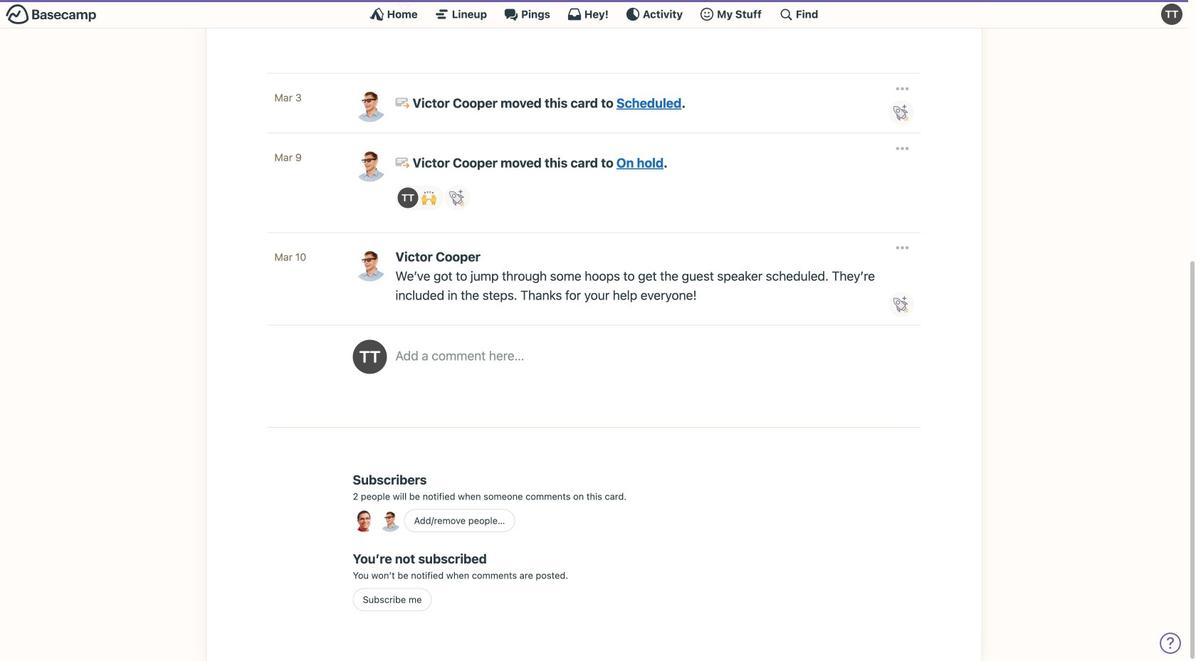Task type: vqa. For each thing, say whether or not it's contained in the screenshot.
the mar 3 "element" on the top left of page's Victor Cooper icon
yes



Task type: describe. For each thing, give the bounding box(es) containing it.
mar 10 element
[[275, 251, 306, 263]]

main element
[[0, 0, 1189, 28]]

mar 9 element
[[275, 150, 339, 165]]

terry turtle image inside terry t. boosted the card with '🙌' element
[[398, 188, 418, 208]]

terry turtle image
[[1162, 4, 1183, 25]]

victor cooper image for mar 3 element
[[353, 88, 387, 122]]

mar 3 element
[[275, 90, 339, 106]]

keyboard shortcut: ⌘ + / image
[[779, 7, 793, 21]]

victor cooper image for mar 9 element
[[353, 148, 387, 182]]

switch accounts image
[[6, 4, 97, 26]]

0 horizontal spatial terry turtle image
[[353, 340, 387, 374]]



Task type: locate. For each thing, give the bounding box(es) containing it.
1 vertical spatial victor cooper image
[[353, 148, 387, 182]]

terry t. boosted the card with '🙌' element
[[396, 186, 444, 210]]

victor cooper image
[[353, 88, 387, 122], [353, 148, 387, 182], [379, 510, 401, 532]]

1 vertical spatial terry turtle image
[[353, 340, 387, 374]]

0 vertical spatial victor cooper image
[[353, 88, 387, 122]]

victor cooper image right mar 9 element
[[353, 148, 387, 182]]

victor cooper image
[[353, 247, 387, 282]]

0 vertical spatial terry turtle image
[[398, 188, 418, 208]]

victor cooper image right steve marsh icon on the bottom of the page
[[379, 510, 401, 532]]

steve marsh image
[[353, 510, 376, 532]]

terry turtle image
[[398, 188, 418, 208], [353, 340, 387, 374]]

1 horizontal spatial terry turtle image
[[398, 188, 418, 208]]

2 vertical spatial victor cooper image
[[379, 510, 401, 532]]

victor cooper image right mar 3 element
[[353, 88, 387, 122]]



